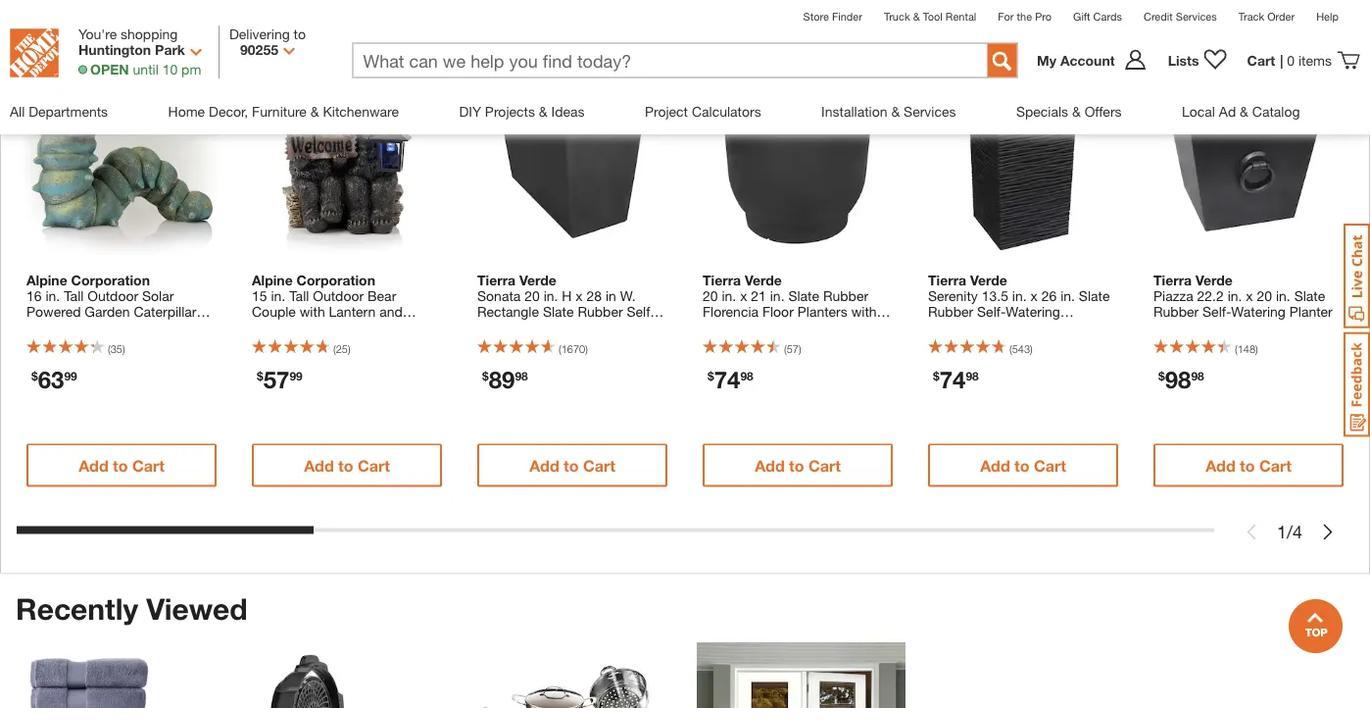 Task type: describe. For each thing, give the bounding box(es) containing it.
w.
[[620, 288, 636, 304]]

add to cart button for statue
[[252, 444, 442, 487]]

recently viewed
[[16, 591, 248, 626]]

cart for alpine corporation 16 in. tall outdoor solar powered garden caterpillar statue with led lights
[[132, 456, 165, 475]]

1 / 4
[[1278, 521, 1303, 542]]

add for statue
[[304, 456, 334, 475]]

for the pro
[[999, 10, 1052, 23]]

add for water
[[755, 456, 785, 475]]

home decor, furniture & kitchenware link
[[168, 88, 399, 134]]

57 for ( 57 )
[[787, 342, 799, 355]]

local ad & catalog
[[1183, 103, 1301, 119]]

) for water
[[799, 342, 802, 355]]

add to cart button for water
[[703, 444, 893, 487]]

slate inside tierra verde serenity 13.5 in. x 26 in. slate rubber self-watering decorative pot
[[1079, 288, 1110, 304]]

statue inside alpine corporation 16 in. tall outdoor solar powered garden caterpillar statue with led lights
[[26, 319, 66, 335]]

powered
[[26, 304, 81, 320]]

6 add to cart button from the left
[[1154, 444, 1344, 487]]

the
[[1017, 10, 1033, 23]]

25
[[336, 342, 348, 355]]

order
[[1268, 10, 1296, 23]]

decor,
[[209, 103, 248, 119]]

diy projects & ideas
[[459, 103, 585, 119]]

my
[[1038, 52, 1057, 68]]

live chat image
[[1344, 224, 1371, 329]]

9 in. from the left
[[1277, 288, 1291, 304]]

h
[[562, 288, 572, 304]]

bear
[[368, 288, 396, 304]]

add to cart for statue
[[304, 456, 390, 475]]

10
[[162, 61, 178, 77]]

credit services link
[[1144, 10, 1218, 23]]

truck & tool rental
[[884, 10, 977, 23]]

$ for tierra verde serenity 13.5 in. x 26 in. slate rubber self-watering decorative pot
[[934, 369, 940, 383]]

alpine for 63
[[26, 272, 67, 288]]

1
[[1278, 521, 1288, 542]]

28
[[587, 288, 602, 304]]

add to cart for pot
[[981, 456, 1067, 475]]

57 for $ 57 99
[[263, 365, 290, 393]]

$ 63 99
[[31, 365, 77, 393]]

( for water
[[784, 342, 787, 355]]

feedback link image
[[1344, 331, 1371, 437]]

lists
[[1169, 52, 1200, 68]]

reservoir
[[743, 319, 801, 335]]

pm
[[182, 61, 201, 77]]

outdoor for 57
[[313, 288, 364, 304]]

specials
[[1017, 103, 1069, 119]]

0 items
[[1288, 52, 1333, 68]]

74 for tierra verde 20 in. x 21 in. slate rubber florencia floor planters with water reservoir
[[715, 365, 741, 393]]

catalog
[[1253, 103, 1301, 119]]

services inside "link"
[[904, 103, 957, 119]]

hammered copper 10-piece aluminum non-stick cookware set with glass lids image
[[473, 642, 682, 708]]

rubber inside the tierra verde piazza 22.2 in. x 20 in. slate rubber self-watering planter
[[1154, 304, 1199, 320]]

furniture
[[252, 103, 307, 119]]

tierra verde sonata 20 in. h x 28 in w. rectangle slate rubber self- watering trough decorative pot
[[478, 272, 656, 351]]

sign
[[313, 319, 340, 335]]

credit services
[[1144, 10, 1218, 23]]

pot inside tierra verde serenity 13.5 in. x 26 in. slate rubber self-watering decorative pot
[[998, 319, 1019, 335]]

projects
[[485, 103, 535, 119]]

alpine corporation 16 in. tall outdoor solar powered garden caterpillar statue with led lights
[[26, 272, 197, 335]]

99 for 63
[[64, 369, 77, 383]]

truck & tool rental link
[[884, 10, 977, 23]]

cards
[[1094, 10, 1123, 23]]

add for pot
[[981, 456, 1011, 475]]

cart for tierra verde 20 in. x 21 in. slate rubber florencia floor planters with water reservoir
[[809, 456, 841, 475]]

148
[[1238, 342, 1256, 355]]

( for pot
[[1010, 342, 1013, 355]]

huntington
[[78, 42, 151, 58]]

welcome
[[252, 319, 309, 335]]

ideas
[[552, 103, 585, 119]]

$ 98 98
[[1159, 365, 1205, 393]]

slate inside tierra verde 20 in. x 21 in. slate rubber florencia floor planters with water reservoir
[[789, 288, 820, 304]]

89
[[489, 365, 515, 393]]

to for alpine corporation 15 in. tall outdoor bear couple with lantern and welcome sign statue with solar led light yard art decoration
[[338, 456, 354, 475]]

delivering
[[229, 25, 290, 42]]

rubber inside the tierra verde sonata 20 in. h x 28 in w. rectangle slate rubber self- watering trough decorative pot
[[578, 304, 623, 320]]

water
[[703, 319, 739, 335]]

decorative inside tierra verde serenity 13.5 in. x 26 in. slate rubber self-watering decorative pot
[[929, 319, 994, 335]]

sonata
[[478, 288, 521, 304]]

planter
[[1290, 304, 1333, 320]]

gift
[[1074, 10, 1091, 23]]

my account
[[1038, 52, 1116, 68]]

( 35 )
[[108, 342, 125, 355]]

outdoor for 63
[[88, 288, 138, 304]]

5 in. from the left
[[771, 288, 785, 304]]

items
[[1299, 52, 1333, 68]]

22.2
[[1198, 288, 1225, 304]]

all departments
[[10, 103, 108, 119]]

21
[[751, 288, 767, 304]]

4 in. from the left
[[722, 288, 737, 304]]

self- for 74
[[978, 304, 1006, 320]]

truck
[[884, 10, 911, 23]]

6 ( from the left
[[1236, 342, 1238, 355]]

/
[[1288, 521, 1293, 542]]

& inside "link"
[[892, 103, 900, 119]]

1 horizontal spatial services
[[1177, 10, 1218, 23]]

add to cart button for pot
[[929, 444, 1119, 487]]

add to cart for lights
[[79, 456, 165, 475]]

to for tierra verde serenity 13.5 in. x 26 in. slate rubber self-watering decorative pot
[[1015, 456, 1030, 475]]

to for tierra verde sonata 20 in. h x 28 in w. rectangle slate rubber self- watering trough decorative pot
[[564, 456, 579, 475]]

16
[[26, 288, 42, 304]]

& left ideas
[[539, 103, 548, 119]]

verde for in.
[[745, 272, 782, 288]]

project
[[645, 103, 688, 119]]

74 for tierra verde serenity 13.5 in. x 26 in. slate rubber self-watering decorative pot
[[940, 365, 966, 393]]

viewed
[[146, 591, 248, 626]]

piazza 22.2 in. x 20 in. slate rubber self-watering planter image
[[1144, 48, 1354, 258]]

tierra for piazza
[[1154, 272, 1193, 288]]

$ 89 98
[[482, 365, 528, 393]]

light
[[317, 335, 348, 351]]

7 in. from the left
[[1061, 288, 1076, 304]]

tierra verde 20 in. x 21 in. slate rubber florencia floor planters with water reservoir
[[703, 272, 877, 335]]

art
[[383, 335, 401, 351]]

( for statue
[[333, 342, 336, 355]]

track order
[[1239, 10, 1296, 23]]

tierra verde serenity 13.5 in. x 26 in. slate rubber self-watering decorative pot
[[929, 272, 1110, 335]]

0
[[1288, 52, 1296, 68]]

6 ) from the left
[[1256, 342, 1259, 355]]

recently
[[16, 591, 138, 626]]

13.5
[[982, 288, 1009, 304]]

tall for 63
[[64, 288, 84, 304]]

park
[[155, 42, 185, 58]]

watering for 74
[[1006, 304, 1061, 320]]

store finder
[[804, 10, 863, 23]]

) for statue
[[348, 342, 351, 355]]

diy projects & ideas link
[[459, 88, 585, 134]]

watering for 98
[[1232, 304, 1286, 320]]

the home depot logo link
[[10, 28, 59, 77]]

tierra for 20
[[703, 272, 741, 288]]

foodi 9-in-1 6.5 qt. electric pressure cooker & air fryer (op301) image
[[248, 642, 457, 708]]

( 57 )
[[784, 342, 802, 355]]

caterpillar
[[134, 304, 197, 320]]

tierra for sonata
[[478, 272, 516, 288]]

99 for 57
[[290, 369, 303, 383]]

serenity
[[929, 288, 978, 304]]

you're shopping
[[78, 25, 178, 42]]

98 for water
[[741, 369, 754, 383]]

watering inside the tierra verde sonata 20 in. h x 28 in w. rectangle slate rubber self- watering trough decorative pot
[[478, 319, 532, 335]]

couple
[[252, 304, 296, 320]]

to for tierra verde 20 in. x 21 in. slate rubber florencia floor planters with water reservoir
[[789, 456, 805, 475]]

add for self-
[[530, 456, 560, 475]]

specials & offers link
[[1017, 88, 1122, 134]]

$ for alpine corporation 15 in. tall outdoor bear couple with lantern and welcome sign statue with solar led light yard art decoration
[[257, 369, 263, 383]]

$ for tierra verde sonata 20 in. h x 28 in w. rectangle slate rubber self- watering trough decorative pot
[[482, 369, 489, 383]]

20 in. x 21 in. slate rubber florencia floor planters with water reservoir image
[[693, 48, 903, 258]]



Task type: vqa. For each thing, say whether or not it's contained in the screenshot.


Task type: locate. For each thing, give the bounding box(es) containing it.
4 verde from the left
[[1196, 272, 1234, 288]]

home
[[168, 103, 205, 119]]

all
[[10, 103, 25, 119]]

outdoor inside alpine corporation 15 in. tall outdoor bear couple with lantern and welcome sign statue with solar led light yard art decoration
[[313, 288, 364, 304]]

1 ( from the left
[[108, 342, 110, 355]]

open
[[90, 61, 129, 77]]

$ down piazza in the right of the page
[[1159, 369, 1166, 383]]

1 add to cart button from the left
[[26, 444, 217, 487]]

rubber left "13.5"
[[929, 304, 974, 320]]

my account link
[[1038, 49, 1159, 72]]

0 horizontal spatial statue
[[26, 319, 66, 335]]

store finder link
[[804, 10, 863, 23]]

x left the 21
[[741, 288, 748, 304]]

2 20 from the left
[[703, 288, 718, 304]]

15 in. tall outdoor bear couple with lantern and welcome sign statue with solar led light yard art decoration image
[[242, 48, 452, 258]]

decorative down serenity
[[929, 319, 994, 335]]

16 in. tall outdoor solar powered garden caterpillar statue with led lights image
[[17, 48, 227, 258]]

0 horizontal spatial $ 74 98
[[708, 365, 754, 393]]

cart
[[1248, 52, 1276, 68], [132, 456, 165, 475], [358, 456, 390, 475], [583, 456, 616, 475], [809, 456, 841, 475], [1035, 456, 1067, 475], [1260, 456, 1292, 475]]

$ 74 98 for serenity 13.5 in. x 26 in. slate rubber self-watering decorative pot
[[934, 365, 979, 393]]

finder
[[832, 10, 863, 23]]

99 down powered at the top left of page
[[64, 369, 77, 383]]

florencia
[[703, 304, 759, 320]]

in. inside the tierra verde sonata 20 in. h x 28 in w. rectangle slate rubber self- watering trough decorative pot
[[544, 288, 558, 304]]

57
[[787, 342, 799, 355], [263, 365, 290, 393]]

alpine
[[26, 272, 67, 288], [252, 272, 293, 288]]

35
[[110, 342, 122, 355]]

in. inside alpine corporation 16 in. tall outdoor solar powered garden caterpillar statue with led lights
[[46, 288, 60, 304]]

services
[[1177, 10, 1218, 23], [904, 103, 957, 119]]

alpine up powered at the top left of page
[[26, 272, 67, 288]]

4 add to cart from the left
[[755, 456, 841, 475]]

the home depot image
[[10, 28, 59, 77]]

1 horizontal spatial $ 74 98
[[934, 365, 979, 393]]

1 horizontal spatial solar
[[252, 335, 284, 351]]

$ inside '$ 63 99'
[[31, 369, 38, 383]]

you're
[[78, 25, 117, 42]]

$ down the rectangle
[[482, 369, 489, 383]]

( down the tierra verde piazza 22.2 in. x 20 in. slate rubber self-watering planter
[[1236, 342, 1238, 355]]

) for self-
[[586, 342, 588, 355]]

store
[[804, 10, 829, 23]]

watering
[[1006, 304, 1061, 320], [1232, 304, 1286, 320], [478, 319, 532, 335]]

2 tall from the left
[[289, 288, 309, 304]]

verde left 26
[[971, 272, 1008, 288]]

pot inside the tierra verde sonata 20 in. h x 28 in w. rectangle slate rubber self- watering trough decorative pot
[[478, 335, 499, 351]]

1 x from the left
[[576, 288, 583, 304]]

( down tierra verde serenity 13.5 in. x 26 in. slate rubber self-watering decorative pot
[[1010, 342, 1013, 355]]

20 inside tierra verde 20 in. x 21 in. slate rubber florencia floor planters with water reservoir
[[703, 288, 718, 304]]

74 down serenity
[[940, 365, 966, 393]]

1 horizontal spatial outdoor
[[313, 288, 364, 304]]

x inside tierra verde 20 in. x 21 in. slate rubber florencia floor planters with water reservoir
[[741, 288, 748, 304]]

2 corporation from the left
[[297, 272, 376, 288]]

serenity 13.5 in. x 26 in. slate rubber self-watering decorative pot image
[[919, 48, 1129, 258]]

1 99 from the left
[[64, 369, 77, 383]]

( 148 )
[[1236, 342, 1259, 355]]

5 ( from the left
[[1010, 342, 1013, 355]]

slate right 26
[[1079, 288, 1110, 304]]

1 horizontal spatial 99
[[290, 369, 303, 383]]

add for lights
[[79, 456, 109, 475]]

$ 74 98 down 'water'
[[708, 365, 754, 393]]

add to cart for self-
[[530, 456, 616, 475]]

1 self- from the left
[[627, 304, 656, 320]]

1 horizontal spatial pot
[[998, 319, 1019, 335]]

submit search image
[[993, 51, 1012, 71]]

2 ( from the left
[[333, 342, 336, 355]]

3 add to cart button from the left
[[478, 444, 668, 487]]

cart for tierra verde piazza 22.2 in. x 20 in. slate rubber self-watering planter
[[1260, 456, 1292, 475]]

) left yard
[[348, 342, 351, 355]]

corporation for 63
[[71, 272, 150, 288]]

3 ( from the left
[[559, 342, 562, 355]]

15
[[252, 288, 267, 304]]

self- for 98
[[1203, 304, 1232, 320]]

rubber inside tierra verde 20 in. x 21 in. slate rubber florencia floor planters with water reservoir
[[824, 288, 869, 304]]

1 $ from the left
[[31, 369, 38, 383]]

& right installation
[[892, 103, 900, 119]]

&
[[914, 10, 920, 23], [311, 103, 319, 119], [539, 103, 548, 119], [892, 103, 900, 119], [1073, 103, 1081, 119], [1241, 103, 1249, 119]]

0 horizontal spatial corporation
[[71, 272, 150, 288]]

0 horizontal spatial tall
[[64, 288, 84, 304]]

$ for alpine corporation 16 in. tall outdoor solar powered garden caterpillar statue with led lights
[[31, 369, 38, 383]]

98 for self-
[[515, 369, 528, 383]]

4 add to cart button from the left
[[703, 444, 893, 487]]

slate up the reservoir
[[789, 288, 820, 304]]

0 horizontal spatial self-
[[627, 304, 656, 320]]

( for lights
[[108, 342, 110, 355]]

tall up the welcome
[[289, 288, 309, 304]]

2 self- from the left
[[978, 304, 1006, 320]]

ultra plush soft cotton lake blue 18-piece bath towel set image
[[24, 642, 232, 708]]

20 right sonata
[[525, 288, 540, 304]]

local
[[1183, 103, 1216, 119]]

floor
[[763, 304, 794, 320]]

$ for tierra verde 20 in. x 21 in. slate rubber florencia floor planters with water reservoir
[[708, 369, 715, 383]]

add to cart
[[79, 456, 165, 475], [304, 456, 390, 475], [530, 456, 616, 475], [755, 456, 841, 475], [981, 456, 1067, 475], [1206, 456, 1292, 475]]

sonata 20 in. h x 28 in w. rectangle slate rubber self-watering trough decorative pot image
[[468, 48, 678, 258]]

tierra
[[478, 272, 516, 288], [703, 272, 741, 288], [929, 272, 967, 288], [1154, 272, 1193, 288]]

watering inside the tierra verde piazza 22.2 in. x 20 in. slate rubber self-watering planter
[[1232, 304, 1286, 320]]

tierra inside the tierra verde sonata 20 in. h x 28 in w. rectangle slate rubber self- watering trough decorative pot
[[478, 272, 516, 288]]

1 horizontal spatial 74
[[940, 365, 966, 393]]

verde inside the tierra verde sonata 20 in. h x 28 in w. rectangle slate rubber self- watering trough decorative pot
[[520, 272, 557, 288]]

5 $ from the left
[[934, 369, 940, 383]]

( down garden at the top of the page
[[108, 342, 110, 355]]

$ down decoration
[[257, 369, 263, 383]]

20 up 'water'
[[703, 288, 718, 304]]

3 20 from the left
[[1258, 288, 1273, 304]]

slate left 28
[[543, 304, 574, 320]]

watering inside tierra verde serenity 13.5 in. x 26 in. slate rubber self-watering decorative pot
[[1006, 304, 1061, 320]]

) down garden at the top of the page
[[122, 342, 125, 355]]

watering up 148
[[1232, 304, 1286, 320]]

99
[[64, 369, 77, 383], [290, 369, 303, 383]]

57 down the welcome
[[263, 365, 290, 393]]

3 verde from the left
[[971, 272, 1008, 288]]

2 outdoor from the left
[[313, 288, 364, 304]]

0 horizontal spatial outdoor
[[88, 288, 138, 304]]

in
[[606, 288, 617, 304]]

alpine for 57
[[252, 272, 293, 288]]

99 down decoration
[[290, 369, 303, 383]]

1 outdoor from the left
[[88, 288, 138, 304]]

2 add from the left
[[304, 456, 334, 475]]

99 inside '$ 57 99'
[[290, 369, 303, 383]]

alpine corporation 15 in. tall outdoor bear couple with lantern and welcome sign statue with solar led light yard art decoration
[[252, 272, 413, 367]]

0 horizontal spatial watering
[[478, 319, 532, 335]]

2 74 from the left
[[940, 365, 966, 393]]

verde inside tierra verde serenity 13.5 in. x 26 in. slate rubber self-watering decorative pot
[[971, 272, 1008, 288]]

x inside the tierra verde sonata 20 in. h x 28 in w. rectangle slate rubber self- watering trough decorative pot
[[576, 288, 583, 304]]

1 in. from the left
[[46, 288, 60, 304]]

x inside tierra verde serenity 13.5 in. x 26 in. slate rubber self-watering decorative pot
[[1031, 288, 1038, 304]]

1 horizontal spatial 57
[[787, 342, 799, 355]]

to for alpine corporation 16 in. tall outdoor solar powered garden caterpillar statue with led lights
[[113, 456, 128, 475]]

led left light
[[288, 335, 313, 351]]

3 ) from the left
[[586, 342, 588, 355]]

installation & services
[[822, 103, 957, 119]]

1670
[[562, 342, 586, 355]]

corporation for 57
[[297, 272, 376, 288]]

tierra up the rectangle
[[478, 272, 516, 288]]

verde for 20
[[520, 272, 557, 288]]

and
[[380, 304, 403, 320]]

add to cart for water
[[755, 456, 841, 475]]

4 x from the left
[[1247, 288, 1254, 304]]

help link
[[1317, 10, 1340, 23]]

0 horizontal spatial decorative
[[582, 319, 647, 335]]

verde inside the tierra verde piazza 22.2 in. x 20 in. slate rubber self-watering planter
[[1196, 272, 1234, 288]]

1 decorative from the left
[[582, 319, 647, 335]]

98 inside $ 98 98
[[1192, 369, 1205, 383]]

rubber right 'h'
[[578, 304, 623, 320]]

solar inside alpine corporation 15 in. tall outdoor bear couple with lantern and welcome sign statue with solar led light yard art decoration
[[252, 335, 284, 351]]

1 $ 74 98 from the left
[[708, 365, 754, 393]]

1 horizontal spatial statue
[[344, 319, 384, 335]]

20 left planter
[[1258, 288, 1273, 304]]

3 self- from the left
[[1203, 304, 1232, 320]]

6 add to cart from the left
[[1206, 456, 1292, 475]]

offers
[[1085, 103, 1122, 119]]

shopping
[[121, 25, 178, 42]]

$ inside $ 89 98
[[482, 369, 489, 383]]

4
[[1293, 521, 1303, 542]]

solar inside alpine corporation 16 in. tall outdoor solar powered garden caterpillar statue with led lights
[[142, 288, 174, 304]]

( down the reservoir
[[784, 342, 787, 355]]

cart for tierra verde sonata 20 in. h x 28 in w. rectangle slate rubber self- watering trough decorative pot
[[583, 456, 616, 475]]

$ down 'water'
[[708, 369, 715, 383]]

1 74 from the left
[[715, 365, 741, 393]]

& right furniture
[[311, 103, 319, 119]]

x right 22.2
[[1247, 288, 1254, 304]]

solar up lights on the left top
[[142, 288, 174, 304]]

pro
[[1036, 10, 1052, 23]]

ad
[[1220, 103, 1237, 119]]

in.
[[46, 288, 60, 304], [271, 288, 286, 304], [544, 288, 558, 304], [722, 288, 737, 304], [771, 288, 785, 304], [1013, 288, 1027, 304], [1061, 288, 1076, 304], [1228, 288, 1243, 304], [1277, 288, 1291, 304]]

98 for pot
[[966, 369, 979, 383]]

3 $ from the left
[[482, 369, 489, 383]]

pot
[[998, 319, 1019, 335], [478, 335, 499, 351]]

6 add from the left
[[1206, 456, 1236, 475]]

garden
[[85, 304, 130, 320]]

( 1670 )
[[559, 342, 588, 355]]

1 horizontal spatial alpine
[[252, 272, 293, 288]]

piazza
[[1154, 288, 1194, 304]]

led up 35
[[99, 319, 125, 335]]

corporation inside alpine corporation 15 in. tall outdoor bear couple with lantern and welcome sign statue with solar led light yard art decoration
[[297, 272, 376, 288]]

3 tierra from the left
[[929, 272, 967, 288]]

6 $ from the left
[[1159, 369, 1166, 383]]

20 inside the tierra verde sonata 20 in. h x 28 in w. rectangle slate rubber self- watering trough decorative pot
[[525, 288, 540, 304]]

statue inside alpine corporation 15 in. tall outdoor bear couple with lantern and welcome sign statue with solar led light yard art decoration
[[344, 319, 384, 335]]

4 add from the left
[[755, 456, 785, 475]]

1 horizontal spatial tall
[[289, 288, 309, 304]]

2 verde from the left
[[745, 272, 782, 288]]

0 horizontal spatial services
[[904, 103, 957, 119]]

watering up the ( 543 )
[[1006, 304, 1061, 320]]

slate left live chat image
[[1295, 288, 1326, 304]]

add to cart button for lights
[[26, 444, 217, 487]]

2 99 from the left
[[290, 369, 303, 383]]

0 horizontal spatial 20
[[525, 288, 540, 304]]

20 inside the tierra verde piazza 22.2 in. x 20 in. slate rubber self-watering planter
[[1258, 288, 1273, 304]]

$ inside $ 98 98
[[1159, 369, 1166, 383]]

for
[[999, 10, 1014, 23]]

verde left 'h'
[[520, 272, 557, 288]]

verde for 13.5
[[971, 272, 1008, 288]]

1 verde from the left
[[520, 272, 557, 288]]

tierra for serenity
[[929, 272, 967, 288]]

2 alpine from the left
[[252, 272, 293, 288]]

1 alpine from the left
[[26, 272, 67, 288]]

5 add from the left
[[981, 456, 1011, 475]]

tool
[[923, 10, 943, 23]]

) for pot
[[1031, 342, 1033, 355]]

tierra left "13.5"
[[929, 272, 967, 288]]

until
[[133, 61, 159, 77]]

planters
[[798, 304, 848, 320]]

0 horizontal spatial 74
[[715, 365, 741, 393]]

& left the tool
[[914, 10, 920, 23]]

( for self-
[[559, 342, 562, 355]]

$
[[31, 369, 38, 383], [257, 369, 263, 383], [482, 369, 489, 383], [708, 369, 715, 383], [934, 369, 940, 383], [1159, 369, 1166, 383]]

0 horizontal spatial pot
[[478, 335, 499, 351]]

3 add to cart from the left
[[530, 456, 616, 475]]

57 down the reservoir
[[787, 342, 799, 355]]

self- inside the tierra verde sonata 20 in. h x 28 in w. rectangle slate rubber self- watering trough decorative pot
[[627, 304, 656, 320]]

in. inside alpine corporation 15 in. tall outdoor bear couple with lantern and welcome sign statue with solar led light yard art decoration
[[271, 288, 286, 304]]

add
[[79, 456, 109, 475], [304, 456, 334, 475], [530, 456, 560, 475], [755, 456, 785, 475], [981, 456, 1011, 475], [1206, 456, 1236, 475]]

2 in. from the left
[[271, 288, 286, 304]]

outdoor up sign
[[313, 288, 364, 304]]

2 decorative from the left
[[929, 319, 994, 335]]

this is the first slide image
[[1244, 524, 1260, 540]]

1 add from the left
[[79, 456, 109, 475]]

alpine up couple
[[252, 272, 293, 288]]

( 543 )
[[1010, 342, 1033, 355]]

add to cart button
[[26, 444, 217, 487], [252, 444, 442, 487], [478, 444, 668, 487], [703, 444, 893, 487], [929, 444, 1119, 487], [1154, 444, 1344, 487]]

) down 28
[[586, 342, 588, 355]]

2 horizontal spatial self-
[[1203, 304, 1232, 320]]

1 20 from the left
[[525, 288, 540, 304]]

next slide image
[[1321, 524, 1337, 540]]

verde inside tierra verde 20 in. x 21 in. slate rubber florencia floor planters with water reservoir
[[745, 272, 782, 288]]

tierra inside the tierra verde piazza 22.2 in. x 20 in. slate rubber self-watering planter
[[1154, 272, 1193, 288]]

1 corporation from the left
[[71, 272, 150, 288]]

$ 57 99
[[257, 365, 303, 393]]

add to cart button for self-
[[478, 444, 668, 487]]

5 add to cart from the left
[[981, 456, 1067, 475]]

8 in. from the left
[[1228, 288, 1243, 304]]

1 ) from the left
[[122, 342, 125, 355]]

account
[[1061, 52, 1116, 68]]

rubber right floor on the right of the page
[[824, 288, 869, 304]]

2 horizontal spatial watering
[[1232, 304, 1286, 320]]

None text field
[[354, 44, 968, 79]]

74 down 'water'
[[715, 365, 741, 393]]

3 x from the left
[[1031, 288, 1038, 304]]

99 inside '$ 63 99'
[[64, 369, 77, 383]]

cart for tierra verde serenity 13.5 in. x 26 in. slate rubber self-watering decorative pot
[[1035, 456, 1067, 475]]

diy
[[459, 103, 481, 119]]

open until 10 pm
[[90, 61, 201, 77]]

2 $ 74 98 from the left
[[934, 365, 979, 393]]

1 statue from the left
[[26, 319, 66, 335]]

) down the tierra verde piazza 22.2 in. x 20 in. slate rubber self-watering planter
[[1256, 342, 1259, 355]]

tall left garden at the top of the page
[[64, 288, 84, 304]]

decorative inside the tierra verde sonata 20 in. h x 28 in w. rectangle slate rubber self- watering trough decorative pot
[[582, 319, 647, 335]]

tierra up florencia
[[703, 272, 741, 288]]

with
[[300, 304, 325, 320], [852, 304, 877, 320], [70, 319, 96, 335], [388, 319, 413, 335]]

slate inside the tierra verde sonata 20 in. h x 28 in w. rectangle slate rubber self- watering trough decorative pot
[[543, 304, 574, 320]]

1 add to cart from the left
[[79, 456, 165, 475]]

verde
[[520, 272, 557, 288], [745, 272, 782, 288], [971, 272, 1008, 288], [1196, 272, 1234, 288]]

None text field
[[354, 44, 968, 79]]

verde up floor on the right of the page
[[745, 272, 782, 288]]

5 ) from the left
[[1031, 342, 1033, 355]]

3 in. from the left
[[544, 288, 558, 304]]

led inside alpine corporation 16 in. tall outdoor solar powered garden caterpillar statue with led lights
[[99, 319, 125, 335]]

self- inside the tierra verde piazza 22.2 in. x 20 in. slate rubber self-watering planter
[[1203, 304, 1232, 320]]

tall for 57
[[289, 288, 309, 304]]

corporation up lantern
[[297, 272, 376, 288]]

statue up "( 25 )"
[[344, 319, 384, 335]]

led
[[99, 319, 125, 335], [288, 335, 313, 351]]

$ 74 98
[[708, 365, 754, 393], [934, 365, 979, 393]]

2 add to cart button from the left
[[252, 444, 442, 487]]

with inside alpine corporation 16 in. tall outdoor solar powered garden caterpillar statue with led lights
[[70, 319, 96, 335]]

1 vertical spatial solar
[[252, 335, 284, 351]]

5 add to cart button from the left
[[929, 444, 1119, 487]]

0 horizontal spatial 99
[[64, 369, 77, 383]]

1 horizontal spatial decorative
[[929, 319, 994, 335]]

outdoor up lights on the left top
[[88, 288, 138, 304]]

x inside the tierra verde piazza 22.2 in. x 20 in. slate rubber self-watering planter
[[1247, 288, 1254, 304]]

pot up the ( 543 )
[[998, 319, 1019, 335]]

solar down couple
[[252, 335, 284, 351]]

0 horizontal spatial solar
[[142, 288, 174, 304]]

4 ) from the left
[[799, 342, 802, 355]]

63
[[38, 365, 64, 393]]

track order link
[[1239, 10, 1296, 23]]

2 x from the left
[[741, 288, 748, 304]]

98 inside $ 89 98
[[515, 369, 528, 383]]

corporation inside alpine corporation 16 in. tall outdoor solar powered garden caterpillar statue with led lights
[[71, 272, 150, 288]]

1 vertical spatial services
[[904, 103, 957, 119]]

) down the reservoir
[[799, 342, 802, 355]]

rectangle
[[478, 304, 539, 320]]

( down trough
[[559, 342, 562, 355]]

alpine inside alpine corporation 15 in. tall outdoor bear couple with lantern and welcome sign statue with solar led light yard art decoration
[[252, 272, 293, 288]]

& left offers
[[1073, 103, 1081, 119]]

services right credit
[[1177, 10, 1218, 23]]

kitchenware
[[323, 103, 399, 119]]

0 vertical spatial solar
[[142, 288, 174, 304]]

$ 74 98 down serenity
[[934, 365, 979, 393]]

4 ( from the left
[[784, 342, 787, 355]]

tierra inside tierra verde 20 in. x 21 in. slate rubber florencia floor planters with water reservoir
[[703, 272, 741, 288]]

& right ad
[[1241, 103, 1249, 119]]

rubber inside tierra verde serenity 13.5 in. x 26 in. slate rubber self-watering decorative pot
[[929, 304, 974, 320]]

rubber up $ 98 98
[[1154, 304, 1199, 320]]

legacy series pet door image
[[697, 642, 906, 708]]

decorative down in
[[582, 319, 647, 335]]

verde for 22.2
[[1196, 272, 1234, 288]]

2 $ from the left
[[257, 369, 263, 383]]

services right installation
[[904, 103, 957, 119]]

1 horizontal spatial watering
[[1006, 304, 1061, 320]]

1 tierra from the left
[[478, 272, 516, 288]]

2 ) from the left
[[348, 342, 351, 355]]

4 tierra from the left
[[1154, 272, 1193, 288]]

delivering to
[[229, 25, 306, 42]]

x left 26
[[1031, 288, 1038, 304]]

pot down the rectangle
[[478, 335, 499, 351]]

1 horizontal spatial 20
[[703, 288, 718, 304]]

trough
[[536, 319, 578, 335]]

$ for tierra verde piazza 22.2 in. x 20 in. slate rubber self-watering planter
[[1159, 369, 1166, 383]]

0 vertical spatial services
[[1177, 10, 1218, 23]]

) down tierra verde serenity 13.5 in. x 26 in. slate rubber self-watering decorative pot
[[1031, 342, 1033, 355]]

$ inside '$ 57 99'
[[257, 369, 263, 383]]

for the pro link
[[999, 10, 1052, 23]]

statue down 16 on the top of page
[[26, 319, 66, 335]]

2 statue from the left
[[344, 319, 384, 335]]

543
[[1013, 342, 1031, 355]]

2 tierra from the left
[[703, 272, 741, 288]]

slate inside the tierra verde piazza 22.2 in. x 20 in. slate rubber self-watering planter
[[1295, 288, 1326, 304]]

cart for alpine corporation 15 in. tall outdoor bear couple with lantern and welcome sign statue with solar led light yard art decoration
[[358, 456, 390, 475]]

1 horizontal spatial corporation
[[297, 272, 376, 288]]

outdoor
[[88, 288, 138, 304], [313, 288, 364, 304]]

0 vertical spatial 57
[[787, 342, 799, 355]]

credit
[[1144, 10, 1174, 23]]

0 horizontal spatial led
[[99, 319, 125, 335]]

alpine inside alpine corporation 16 in. tall outdoor solar powered garden caterpillar statue with led lights
[[26, 272, 67, 288]]

tall inside alpine corporation 16 in. tall outdoor solar powered garden caterpillar statue with led lights
[[64, 288, 84, 304]]

verde right piazza in the right of the page
[[1196, 272, 1234, 288]]

tall inside alpine corporation 15 in. tall outdoor bear couple with lantern and welcome sign statue with solar led light yard art decoration
[[289, 288, 309, 304]]

2 add to cart from the left
[[304, 456, 390, 475]]

$ 74 98 for 20 in. x 21 in. slate rubber florencia floor planters with water reservoir
[[708, 365, 754, 393]]

outdoor inside alpine corporation 16 in. tall outdoor solar powered garden caterpillar statue with led lights
[[88, 288, 138, 304]]

3 add from the left
[[530, 456, 560, 475]]

26
[[1042, 288, 1057, 304]]

self- inside tierra verde serenity 13.5 in. x 26 in. slate rubber self-watering decorative pot
[[978, 304, 1006, 320]]

$ down powered at the top left of page
[[31, 369, 38, 383]]

led inside alpine corporation 15 in. tall outdoor bear couple with lantern and welcome sign statue with solar led light yard art decoration
[[288, 335, 313, 351]]

$ down serenity
[[934, 369, 940, 383]]

corporation
[[71, 272, 150, 288], [297, 272, 376, 288]]

corporation up garden at the top of the page
[[71, 272, 150, 288]]

4 $ from the left
[[708, 369, 715, 383]]

0 horizontal spatial 57
[[263, 365, 290, 393]]

to for tierra verde piazza 22.2 in. x 20 in. slate rubber self-watering planter
[[1241, 456, 1256, 475]]

90255
[[240, 42, 278, 58]]

x right 'h'
[[576, 288, 583, 304]]

1 tall from the left
[[64, 288, 84, 304]]

tierra left 22.2
[[1154, 272, 1193, 288]]

watering down sonata
[[478, 319, 532, 335]]

6 in. from the left
[[1013, 288, 1027, 304]]

0 horizontal spatial alpine
[[26, 272, 67, 288]]

gift cards
[[1074, 10, 1123, 23]]

1 vertical spatial 57
[[263, 365, 290, 393]]

tierra inside tierra verde serenity 13.5 in. x 26 in. slate rubber self-watering decorative pot
[[929, 272, 967, 288]]

lantern
[[329, 304, 376, 320]]

1 horizontal spatial self-
[[978, 304, 1006, 320]]

1 horizontal spatial led
[[288, 335, 313, 351]]

( down sign
[[333, 342, 336, 355]]

) for lights
[[122, 342, 125, 355]]

with inside tierra verde 20 in. x 21 in. slate rubber florencia floor planters with water reservoir
[[852, 304, 877, 320]]

2 horizontal spatial 20
[[1258, 288, 1273, 304]]

project calculators link
[[645, 88, 762, 134]]

home decor, furniture & kitchenware
[[168, 103, 399, 119]]



